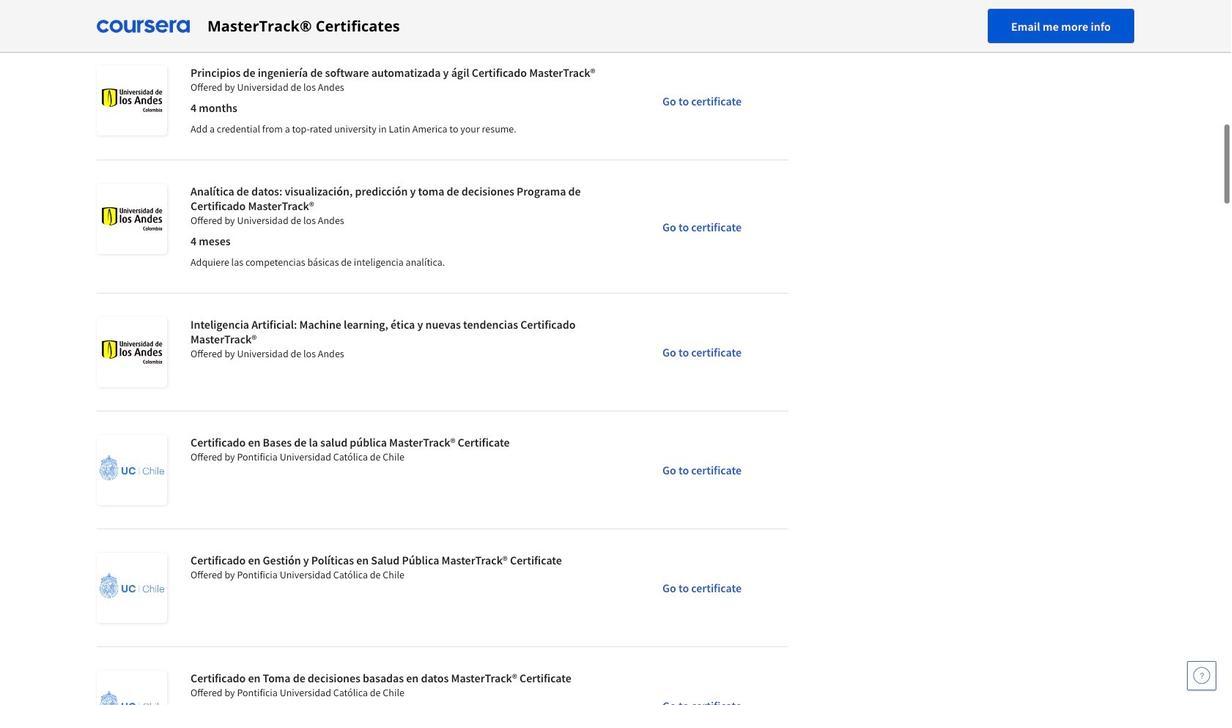 Task type: locate. For each thing, give the bounding box(es) containing it.
1 vertical spatial universidad de los andes image
[[97, 184, 167, 254]]

0 vertical spatial pontificia universidad católica de chile image
[[97, 435, 167, 506]]

1 universidad de los andes image from the top
[[97, 65, 167, 136]]

1 vertical spatial pontificia universidad católica de chile image
[[97, 553, 167, 624]]

universidad de los andes image
[[97, 65, 167, 136], [97, 184, 167, 254], [97, 317, 167, 388]]

2 universidad de los andes image from the top
[[97, 184, 167, 254]]

help center image
[[1193, 668, 1211, 685]]

0 vertical spatial universidad de los andes image
[[97, 65, 167, 136]]

2 vertical spatial universidad de los andes image
[[97, 317, 167, 388]]

pontificia universidad católica de chile image
[[97, 435, 167, 506], [97, 553, 167, 624]]

coursera image
[[97, 14, 190, 38]]

2 pontificia universidad católica de chile image from the top
[[97, 553, 167, 624]]



Task type: describe. For each thing, give the bounding box(es) containing it.
3 universidad de los andes image from the top
[[97, 317, 167, 388]]

1 pontificia universidad católica de chile image from the top
[[97, 435, 167, 506]]



Task type: vqa. For each thing, say whether or not it's contained in the screenshot.
and
no



